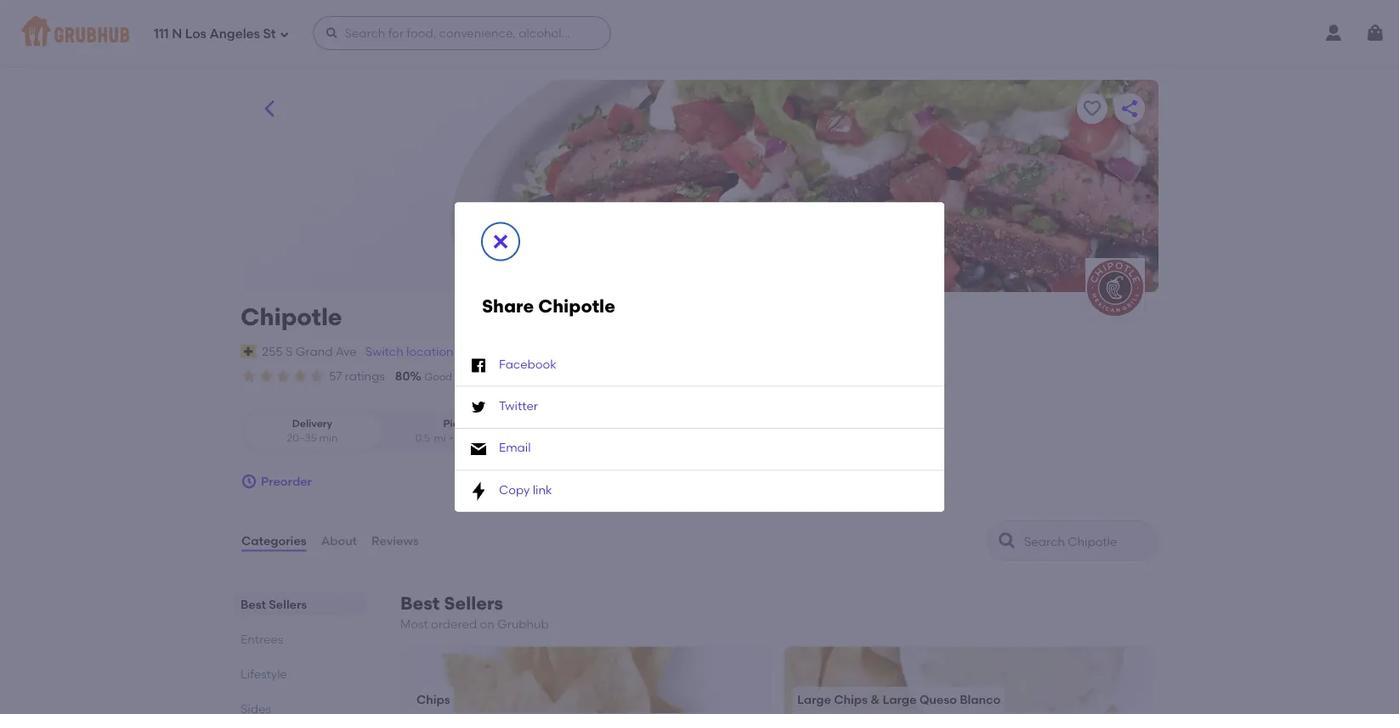 Task type: vqa. For each thing, say whether or not it's contained in the screenshot.
255
yes



Task type: describe. For each thing, give the bounding box(es) containing it.
preorder button
[[241, 467, 312, 497]]

255 s grand ave
[[262, 344, 357, 359]]

entrees tab
[[241, 631, 360, 649]]

93
[[491, 369, 505, 384]]

best sellers
[[241, 598, 307, 612]]

good
[[424, 371, 452, 383]]

share chipotle
[[482, 295, 615, 317]]

subscription pass image
[[241, 345, 258, 359]]

twitter
[[499, 399, 538, 413]]

255
[[262, 344, 283, 359]]

about button
[[320, 511, 358, 572]]

delivery
[[561, 371, 600, 383]]

save this restaurant button
[[1077, 94, 1108, 124]]

on
[[519, 371, 534, 383]]

min inside delivery 20–35 min
[[319, 432, 338, 445]]

10–20
[[457, 432, 484, 445]]

1 horizontal spatial chipotle
[[538, 295, 615, 317]]

&
[[871, 693, 880, 707]]

lifestyle tab
[[241, 666, 360, 684]]

location
[[406, 344, 454, 359]]

255 s grand ave button
[[261, 342, 358, 361]]

on
[[480, 618, 495, 632]]

good food
[[424, 371, 477, 383]]

0.5
[[415, 432, 430, 445]]

ordered
[[431, 618, 477, 632]]

facebook
[[499, 357, 557, 371]]

lifestyle
[[241, 667, 287, 682]]

categories
[[241, 534, 307, 549]]

Search Chipotle search field
[[1023, 534, 1153, 550]]

preorder
[[261, 475, 312, 489]]

sellers for best sellers
[[269, 598, 307, 612]]

switch location button
[[364, 342, 454, 361]]

sellers for best sellers most ordered on grubhub
[[444, 593, 503, 615]]

caret left icon image
[[259, 99, 280, 119]]

111
[[154, 26, 169, 42]]

option group containing delivery 20–35 min
[[241, 410, 532, 453]]

grubhub
[[497, 618, 549, 632]]

blanco
[[960, 693, 1001, 707]]

0 horizontal spatial chipotle
[[241, 303, 342, 332]]

share
[[482, 295, 534, 317]]

best sellers most ordered on grubhub
[[400, 593, 549, 632]]

min inside 'pickup 0.5 mi • 10–20 min'
[[487, 432, 505, 445]]

large chips & large queso blanco
[[797, 693, 1001, 707]]

food
[[455, 371, 477, 383]]

large chips & large queso blanco button
[[785, 647, 1152, 715]]

chips button
[[404, 647, 771, 715]]

los
[[185, 26, 206, 42]]

mi
[[434, 432, 446, 445]]

time
[[537, 371, 559, 383]]

on time delivery
[[519, 371, 600, 383]]

best for best sellers
[[241, 598, 266, 612]]

st
[[263, 26, 276, 42]]

about
[[321, 534, 357, 549]]

chipotle logo image
[[1086, 258, 1145, 318]]



Task type: locate. For each thing, give the bounding box(es) containing it.
best up most
[[400, 593, 440, 615]]

link
[[533, 483, 552, 497]]

svg image up 10–20
[[468, 398, 489, 418]]

best sellers tab
[[241, 596, 360, 614]]

57
[[329, 369, 342, 384]]

search icon image
[[997, 531, 1018, 552]]

sellers up entrees tab
[[269, 598, 307, 612]]

1 large from the left
[[797, 693, 831, 707]]

option group
[[241, 410, 532, 453]]

2 large from the left
[[883, 693, 917, 707]]

chips inside button
[[417, 693, 450, 707]]

categories button
[[241, 511, 307, 572]]

chipotle right the share
[[538, 295, 615, 317]]

0 horizontal spatial sellers
[[269, 598, 307, 612]]

svg image
[[1365, 23, 1386, 43], [325, 26, 339, 40], [279, 29, 289, 40], [490, 232, 511, 252], [468, 356, 489, 376], [468, 440, 489, 460], [468, 482, 489, 502]]

ave
[[336, 344, 357, 359]]

chipotle
[[538, 295, 615, 317], [241, 303, 342, 332]]

sellers inside tab
[[269, 598, 307, 612]]

1 chips from the left
[[417, 693, 450, 707]]

pickup
[[443, 418, 478, 430]]

•
[[449, 432, 453, 445]]

0 horizontal spatial chips
[[417, 693, 450, 707]]

2 chips from the left
[[834, 693, 868, 707]]

copy
[[499, 483, 530, 497]]

large left &
[[797, 693, 831, 707]]

sellers inside best sellers most ordered on grubhub
[[444, 593, 503, 615]]

ratings
[[345, 369, 385, 384]]

1 horizontal spatial sellers
[[444, 593, 503, 615]]

s
[[286, 344, 293, 359]]

svg image
[[468, 398, 489, 418], [241, 474, 258, 491]]

queso
[[920, 693, 957, 707]]

copy link
[[499, 483, 552, 497]]

chips down most
[[417, 693, 450, 707]]

0 horizontal spatial min
[[319, 432, 338, 445]]

best inside tab
[[241, 598, 266, 612]]

pickup 0.5 mi • 10–20 min
[[415, 418, 505, 445]]

1 horizontal spatial chips
[[834, 693, 868, 707]]

entrees
[[241, 633, 283, 647]]

best up the entrees
[[241, 598, 266, 612]]

delivery 20–35 min
[[287, 418, 338, 445]]

email
[[499, 441, 531, 455]]

best for best sellers most ordered on grubhub
[[400, 593, 440, 615]]

1 min from the left
[[319, 432, 338, 445]]

1 horizontal spatial min
[[487, 432, 505, 445]]

switch
[[365, 344, 404, 359]]

1 vertical spatial svg image
[[241, 474, 258, 491]]

20–35
[[287, 432, 317, 445]]

80
[[395, 369, 410, 384]]

min
[[319, 432, 338, 445], [487, 432, 505, 445]]

sellers
[[444, 593, 503, 615], [269, 598, 307, 612]]

min right 10–20
[[487, 432, 505, 445]]

share icon image
[[1120, 99, 1140, 119]]

sellers up on
[[444, 593, 503, 615]]

svg image left preorder
[[241, 474, 258, 491]]

svg image for twitter
[[468, 398, 489, 418]]

111 n los angeles st
[[154, 26, 276, 42]]

57 ratings
[[329, 369, 385, 384]]

2 min from the left
[[487, 432, 505, 445]]

1 horizontal spatial best
[[400, 593, 440, 615]]

large
[[797, 693, 831, 707], [883, 693, 917, 707]]

0 vertical spatial svg image
[[468, 398, 489, 418]]

chips inside button
[[834, 693, 868, 707]]

chips left &
[[834, 693, 868, 707]]

1 horizontal spatial large
[[883, 693, 917, 707]]

svg image inside "preorder" button
[[241, 474, 258, 491]]

min down delivery
[[319, 432, 338, 445]]

best
[[400, 593, 440, 615], [241, 598, 266, 612]]

reviews
[[372, 534, 419, 549]]

most
[[400, 618, 428, 632]]

switch location
[[365, 344, 454, 359]]

main navigation navigation
[[0, 0, 1399, 66]]

grand
[[296, 344, 333, 359]]

large right &
[[883, 693, 917, 707]]

chips
[[417, 693, 450, 707], [834, 693, 868, 707]]

tab
[[241, 701, 360, 715]]

star icon image
[[241, 368, 258, 385], [258, 368, 275, 385], [275, 368, 292, 385], [292, 368, 309, 385], [309, 368, 326, 385], [309, 368, 326, 385]]

angeles
[[210, 26, 260, 42]]

0 horizontal spatial large
[[797, 693, 831, 707]]

reviews button
[[371, 511, 420, 572]]

0 horizontal spatial svg image
[[241, 474, 258, 491]]

chipotle up s
[[241, 303, 342, 332]]

1 horizontal spatial svg image
[[468, 398, 489, 418]]

best inside best sellers most ordered on grubhub
[[400, 593, 440, 615]]

n
[[172, 26, 182, 42]]

svg image for preorder
[[241, 474, 258, 491]]

delivery
[[292, 418, 332, 430]]

save this restaurant image
[[1082, 99, 1103, 119]]

0 horizontal spatial best
[[241, 598, 266, 612]]



